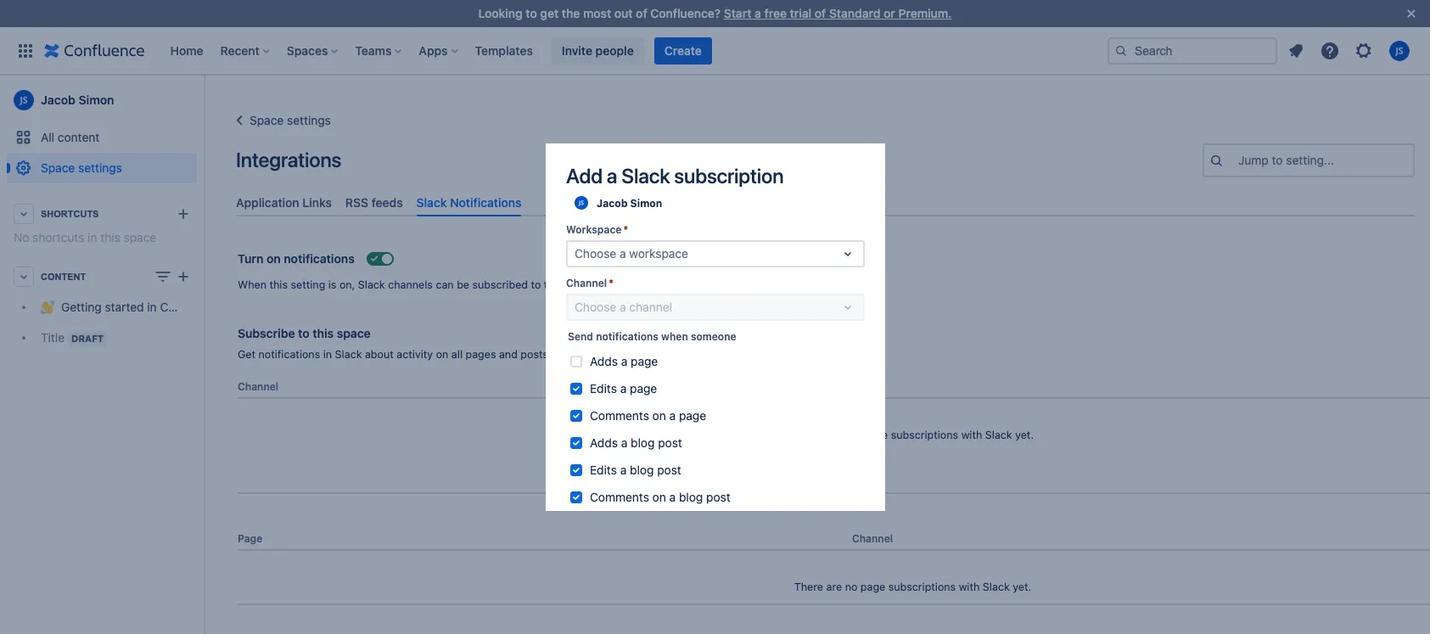 Task type: describe. For each thing, give the bounding box(es) containing it.
confluence
[[160, 300, 223, 315]]

search image
[[1115, 44, 1128, 57]]

all content
[[41, 130, 100, 144]]

no
[[14, 230, 29, 245]]

invite
[[562, 43, 593, 57]]

slack notifications
[[417, 195, 522, 210]]

this
[[100, 230, 120, 245]]

setting...
[[1286, 153, 1335, 167]]

started
[[105, 300, 144, 315]]

templates link
[[470, 37, 538, 64]]

home link
[[165, 37, 208, 64]]

banner containing home
[[0, 27, 1431, 75]]

people
[[596, 43, 634, 57]]

start
[[724, 6, 752, 20]]

application links
[[236, 195, 332, 210]]

notifications
[[450, 195, 522, 210]]

1 of from the left
[[636, 6, 647, 20]]

getting started in confluence link
[[7, 292, 223, 323]]

0 horizontal spatial space
[[41, 160, 75, 175]]

shortcuts
[[32, 230, 84, 245]]

templates
[[475, 43, 533, 57]]

0 vertical spatial space settings link
[[229, 110, 331, 131]]

application links link
[[229, 188, 339, 217]]

content button
[[7, 261, 197, 292]]

spaces
[[287, 43, 328, 57]]

jump to setting...
[[1239, 153, 1335, 167]]

get
[[540, 6, 559, 20]]

simon
[[78, 93, 114, 107]]

shortcuts
[[41, 209, 99, 219]]

invite people button
[[552, 37, 644, 64]]

jacob
[[41, 93, 75, 107]]

create
[[665, 43, 702, 57]]

in for shortcuts
[[88, 230, 97, 245]]

settings icon image
[[1354, 40, 1374, 61]]

no shortcuts in this space
[[14, 230, 156, 245]]

or
[[884, 6, 896, 20]]

shortcuts button
[[7, 199, 197, 229]]

tab list containing application links
[[229, 188, 1422, 217]]

jacob simon link
[[7, 83, 197, 117]]

create link
[[654, 37, 712, 64]]

free
[[765, 6, 787, 20]]



Task type: vqa. For each thing, say whether or not it's contained in the screenshot.
Edit sidebar Link in the left of the page
no



Task type: locate. For each thing, give the bounding box(es) containing it.
space down all
[[41, 160, 75, 175]]

tab list
[[229, 188, 1422, 217]]

space settings link
[[229, 110, 331, 131], [7, 153, 197, 183]]

getting started in confluence
[[61, 300, 223, 315]]

space settings link down content
[[7, 153, 197, 183]]

draft link
[[7, 323, 197, 353]]

application
[[236, 195, 299, 210]]

1 vertical spatial settings
[[78, 160, 122, 175]]

0 horizontal spatial in
[[88, 230, 97, 245]]

draft
[[71, 333, 104, 344]]

jacob simon
[[41, 93, 114, 107]]

to
[[526, 6, 537, 20], [1272, 153, 1283, 167]]

rss feeds
[[345, 195, 403, 210]]

1 horizontal spatial of
[[815, 6, 826, 20]]

space
[[124, 230, 156, 245]]

0 vertical spatial space settings
[[250, 113, 331, 127]]

0 vertical spatial space
[[250, 113, 284, 127]]

in for started
[[147, 300, 157, 315]]

in inside tree
[[147, 300, 157, 315]]

settings down all content link
[[78, 160, 122, 175]]

0 vertical spatial in
[[88, 230, 97, 245]]

standard
[[829, 6, 881, 20]]

2 of from the left
[[815, 6, 826, 20]]

1 vertical spatial in
[[147, 300, 157, 315]]

of right the trial
[[815, 6, 826, 20]]

space settings down content
[[41, 160, 122, 175]]

to right jump
[[1272, 153, 1283, 167]]

in right started
[[147, 300, 157, 315]]

looking
[[478, 6, 523, 20]]

banner
[[0, 27, 1431, 75]]

confluence image
[[44, 40, 145, 61], [44, 40, 145, 61]]

content
[[41, 272, 86, 282]]

getting started in confluence tree
[[7, 292, 223, 353]]

spaces button
[[282, 37, 345, 64]]

home
[[170, 43, 203, 57]]

feeds
[[372, 195, 403, 210]]

to left get
[[526, 6, 537, 20]]

start a free trial of standard or premium. link
[[724, 6, 952, 20]]

1 horizontal spatial settings
[[287, 113, 331, 127]]

1 vertical spatial space
[[41, 160, 75, 175]]

slack
[[417, 195, 447, 210]]

0 horizontal spatial space settings link
[[7, 153, 197, 183]]

all content link
[[7, 122, 197, 153]]

1 horizontal spatial space
[[250, 113, 284, 127]]

links
[[303, 195, 332, 210]]

settings
[[287, 113, 331, 127], [78, 160, 122, 175]]

1 vertical spatial space settings link
[[7, 153, 197, 183]]

confluence?
[[651, 6, 721, 20]]

trial
[[790, 6, 812, 20]]

premium.
[[899, 6, 952, 20]]

1 horizontal spatial space settings link
[[229, 110, 331, 131]]

looking to get the most out of confluence? start a free trial of standard or premium.
[[478, 6, 952, 20]]

apps
[[419, 43, 448, 57]]

slack notifications link
[[410, 188, 528, 217]]

space element
[[0, 75, 223, 634]]

space settings up integrations
[[250, 113, 331, 127]]

getting
[[61, 300, 102, 315]]

space settings link up integrations
[[229, 110, 331, 131]]

jump
[[1239, 153, 1269, 167]]

to for get
[[526, 6, 537, 20]]

Search field
[[1108, 37, 1278, 64]]

invite people
[[562, 43, 634, 57]]

space settings inside space element
[[41, 160, 122, 175]]

to for setting...
[[1272, 153, 1283, 167]]

space settings
[[250, 113, 331, 127], [41, 160, 122, 175]]

global element
[[10, 27, 1108, 74]]

1 horizontal spatial in
[[147, 300, 157, 315]]

create a page image
[[173, 267, 194, 287]]

integrations
[[236, 148, 341, 171]]

1 vertical spatial to
[[1272, 153, 1283, 167]]

apps button
[[414, 37, 465, 64]]

rss
[[345, 195, 369, 210]]

0 horizontal spatial of
[[636, 6, 647, 20]]

all
[[41, 130, 54, 144]]

content
[[58, 130, 100, 144]]

the
[[562, 6, 580, 20]]

0 vertical spatial settings
[[287, 113, 331, 127]]

1 vertical spatial space settings
[[41, 160, 122, 175]]

a
[[755, 6, 761, 20]]

0 vertical spatial to
[[526, 6, 537, 20]]

0 horizontal spatial to
[[526, 6, 537, 20]]

close image
[[1402, 3, 1422, 24]]

0 horizontal spatial settings
[[78, 160, 122, 175]]

out
[[615, 6, 633, 20]]

rss feeds link
[[339, 188, 410, 217]]

0 horizontal spatial space settings
[[41, 160, 122, 175]]

space up integrations
[[250, 113, 284, 127]]

in
[[88, 230, 97, 245], [147, 300, 157, 315]]

in left this
[[88, 230, 97, 245]]

1 horizontal spatial space settings
[[250, 113, 331, 127]]

settings inside space element
[[78, 160, 122, 175]]

of
[[636, 6, 647, 20], [815, 6, 826, 20]]

settings up integrations
[[287, 113, 331, 127]]

most
[[583, 6, 611, 20]]

1 horizontal spatial to
[[1272, 153, 1283, 167]]

of right out
[[636, 6, 647, 20]]

space
[[250, 113, 284, 127], [41, 160, 75, 175]]



